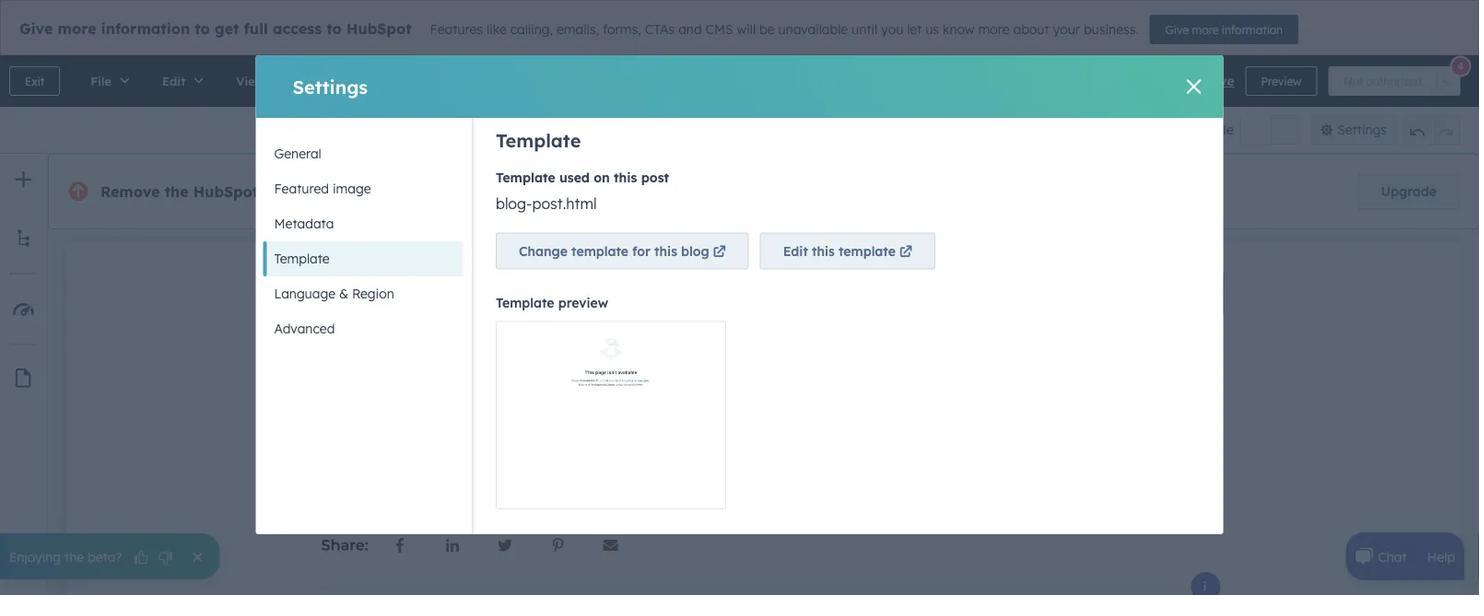 Task type: describe. For each thing, give the bounding box(es) containing it.
edit
[[783, 243, 808, 259]]

dialog containing settings
[[256, 55, 1224, 596]]

be
[[760, 21, 775, 38]]

template up used at the top left
[[496, 129, 581, 152]]

0 vertical spatial settings
[[293, 75, 368, 98]]

with
[[589, 184, 615, 200]]

settings inside button
[[1338, 122, 1388, 138]]

more for give more information
[[1192, 23, 1219, 36]]

more for give more information to get full access to hubspot
[[58, 20, 96, 38]]

the for remove
[[165, 183, 189, 201]]

used
[[559, 169, 590, 186]]

access
[[273, 20, 322, 38]]

general button
[[263, 136, 463, 171]]

focus
[[1161, 122, 1197, 138]]

focus mode
[[1161, 122, 1234, 138]]

save button
[[1204, 70, 1235, 92]]

template button
[[263, 242, 463, 277]]

get
[[215, 20, 239, 38]]

featured image button
[[263, 171, 463, 207]]

metadata button
[[263, 207, 463, 242]]

logo
[[263, 183, 296, 201]]

forms,
[[603, 21, 642, 38]]

information for give more information
[[1222, 23, 1283, 36]]

language & region button
[[263, 277, 463, 312]]

calling,
[[511, 21, 553, 38]]

upgrade link
[[1359, 173, 1461, 210]]

upgrade
[[1382, 183, 1437, 200]]

not authorized button
[[1329, 66, 1438, 96]]

thumbsdown image
[[157, 551, 174, 567]]

exit
[[25, 74, 44, 88]]

1 horizontal spatial hubspot
[[347, 20, 412, 38]]

template used on this post blog-post.html
[[496, 169, 669, 213]]

blog
[[681, 243, 709, 259]]

edit this template
[[783, 243, 896, 259]]

template inside button
[[274, 251, 330, 267]]

0 horizontal spatial hubspot
[[193, 183, 258, 201]]

enjoying the beta? button
[[0, 534, 220, 580]]

chat
[[1379, 549, 1408, 565]]

for
[[632, 243, 650, 259]]

remove the hubspot logo from your blog.
[[101, 183, 418, 201]]

not authorized
[[1345, 74, 1423, 88]]

mode
[[1200, 122, 1234, 138]]

close image
[[1187, 79, 1202, 94]]

advanced
[[274, 321, 335, 337]]

features
[[430, 21, 483, 38]]

about
[[1014, 21, 1050, 38]]

focus mode element
[[1242, 115, 1301, 145]]

full
[[244, 20, 268, 38]]

template preview
[[496, 295, 608, 311]]

like
[[487, 21, 507, 38]]

template inside button
[[571, 243, 628, 259]]

language & region
[[274, 286, 394, 302]]

1 horizontal spatial more
[[979, 21, 1010, 38]]

features
[[536, 184, 586, 200]]

and
[[679, 21, 702, 38]]

this inside edit this template button
[[812, 243, 835, 259]]

remove
[[101, 183, 160, 201]]

advanced button
[[263, 312, 463, 347]]

on
[[594, 169, 610, 186]]

give more information link
[[1150, 15, 1299, 44]]

edit this template button
[[760, 233, 935, 270]]

settings button
[[1312, 114, 1396, 146]]

image
[[333, 181, 371, 197]]

the for enjoying
[[65, 549, 84, 565]]

preview image of template image
[[496, 322, 726, 510]]

template inside the "template used on this post blog-post.html"
[[496, 169, 555, 186]]

change template for this blog button
[[496, 233, 749, 270]]

template inside button
[[839, 243, 896, 259]]

featured
[[274, 181, 329, 197]]



Task type: vqa. For each thing, say whether or not it's contained in the screenshot.
bottom the
yes



Task type: locate. For each thing, give the bounding box(es) containing it.
0 vertical spatial hubspot
[[347, 20, 412, 38]]

the left beta?
[[65, 549, 84, 565]]

more
[[58, 20, 96, 38], [979, 21, 1010, 38], [1192, 23, 1219, 36]]

emails,
[[557, 21, 600, 38]]

group
[[1403, 114, 1461, 146]]

give up "close" icon on the right of page
[[1166, 23, 1189, 36]]

0 horizontal spatial settings
[[293, 75, 368, 98]]

unlock premium features with crm suite starter.
[[433, 184, 729, 200]]

beta?
[[88, 549, 122, 565]]

1 to from the left
[[195, 20, 210, 38]]

features like calling, emails, forms, ctas and cms will be unavailable until you let us know more about your business.
[[430, 21, 1139, 38]]

information up preview button
[[1222, 23, 1283, 36]]

1 horizontal spatial to
[[327, 20, 342, 38]]

this right for
[[654, 243, 677, 259]]

give for give more information
[[1166, 23, 1189, 36]]

2 to from the left
[[327, 20, 342, 38]]

to right access
[[327, 20, 342, 38]]

hubspot
[[347, 20, 412, 38], [193, 183, 258, 201]]

your up metadata button
[[341, 183, 376, 201]]

information for give more information to get full access to hubspot
[[101, 20, 190, 38]]

crm
[[619, 184, 647, 200]]

1 template from the left
[[571, 243, 628, 259]]

4
[[1458, 60, 1465, 73]]

enjoying the beta?
[[9, 549, 122, 565]]

blog-
[[496, 194, 532, 213]]

save
[[1204, 73, 1235, 89]]

give for give more information to get full access to hubspot
[[19, 20, 53, 38]]

settings down "not"
[[1338, 122, 1388, 138]]

this inside the "template used on this post blog-post.html"
[[614, 169, 637, 186]]

2 horizontal spatial this
[[812, 243, 835, 259]]

unlock
[[433, 184, 474, 200]]

exit link
[[9, 66, 60, 96]]

to left get
[[195, 20, 210, 38]]

give
[[19, 20, 53, 38], [1166, 23, 1189, 36]]

authorized
[[1367, 74, 1423, 88]]

template
[[571, 243, 628, 259], [839, 243, 896, 259]]

region
[[352, 286, 394, 302]]

1 vertical spatial the
[[65, 549, 84, 565]]

until
[[852, 21, 878, 38]]

more up exit link
[[58, 20, 96, 38]]

0 horizontal spatial the
[[65, 549, 84, 565]]

the inside button
[[65, 549, 84, 565]]

enjoying
[[9, 549, 61, 565]]

template down change
[[496, 295, 554, 311]]

us
[[926, 21, 940, 38]]

2 horizontal spatial more
[[1192, 23, 1219, 36]]

starter.
[[685, 184, 729, 200]]

unavailable
[[779, 21, 848, 38]]

template
[[496, 129, 581, 152], [496, 169, 555, 186], [274, 251, 330, 267], [496, 295, 554, 311]]

language
[[274, 286, 336, 302]]

1 horizontal spatial give
[[1166, 23, 1189, 36]]

0 horizontal spatial template
[[571, 243, 628, 259]]

give more information
[[1166, 23, 1283, 36]]

2 template from the left
[[839, 243, 896, 259]]

preview
[[1262, 74, 1302, 88]]

0 vertical spatial your
[[1053, 21, 1081, 38]]

&
[[339, 286, 349, 302]]

0 horizontal spatial your
[[341, 183, 376, 201]]

this for change template for this blog
[[654, 243, 677, 259]]

1 horizontal spatial information
[[1222, 23, 1283, 36]]

more right know
[[979, 21, 1010, 38]]

this for template used on this post blog-post.html
[[614, 169, 637, 186]]

this right edit
[[812, 243, 835, 259]]

template down metadata
[[274, 251, 330, 267]]

1 horizontal spatial settings
[[1338, 122, 1388, 138]]

change template for this blog
[[519, 243, 709, 259]]

template right edit
[[839, 243, 896, 259]]

0 horizontal spatial information
[[101, 20, 190, 38]]

information inside the "give more information" link
[[1222, 23, 1283, 36]]

general
[[274, 146, 322, 162]]

not authorized group
[[1329, 66, 1461, 96]]

give up exit
[[19, 20, 53, 38]]

suite
[[650, 184, 681, 200]]

information
[[101, 20, 190, 38], [1222, 23, 1283, 36]]

this
[[614, 169, 637, 186], [654, 243, 677, 259], [812, 243, 835, 259]]

metadata
[[274, 216, 334, 232]]

you
[[882, 21, 904, 38]]

template left for
[[571, 243, 628, 259]]

help
[[1428, 549, 1456, 565]]

template up blog-
[[496, 169, 555, 186]]

let
[[907, 21, 922, 38]]

this right the on
[[614, 169, 637, 186]]

1 vertical spatial your
[[341, 183, 376, 201]]

0 vertical spatial the
[[165, 183, 189, 201]]

not
[[1345, 74, 1364, 88]]

0 horizontal spatial give
[[19, 20, 53, 38]]

dialog
[[256, 55, 1224, 596]]

your right about
[[1053, 21, 1081, 38]]

more up save on the right top of the page
[[1192, 23, 1219, 36]]

None field
[[662, 69, 774, 94]]

change
[[519, 243, 568, 259]]

business.
[[1084, 21, 1139, 38]]

1 horizontal spatial this
[[654, 243, 677, 259]]

to
[[195, 20, 210, 38], [327, 20, 342, 38]]

0 horizontal spatial to
[[195, 20, 210, 38]]

blog.
[[381, 183, 418, 201]]

1 horizontal spatial your
[[1053, 21, 1081, 38]]

give more information to get full access to hubspot
[[19, 20, 412, 38]]

1 horizontal spatial the
[[165, 183, 189, 201]]

1 vertical spatial hubspot
[[193, 183, 258, 201]]

settings
[[293, 75, 368, 98], [1338, 122, 1388, 138]]

will
[[737, 21, 756, 38]]

ctas
[[645, 21, 675, 38]]

settings down access
[[293, 75, 368, 98]]

hubspot left features
[[347, 20, 412, 38]]

premium
[[478, 184, 532, 200]]

0 horizontal spatial more
[[58, 20, 96, 38]]

preview button
[[1246, 66, 1318, 96]]

from
[[301, 183, 337, 201]]

your
[[1053, 21, 1081, 38], [341, 183, 376, 201]]

the right remove
[[165, 183, 189, 201]]

preview
[[558, 295, 608, 311]]

featured image
[[274, 181, 371, 197]]

post.html
[[532, 194, 597, 213]]

1 horizontal spatial template
[[839, 243, 896, 259]]

thumbsup image
[[133, 551, 150, 567]]

0 horizontal spatial this
[[614, 169, 637, 186]]

hubspot left logo
[[193, 183, 258, 201]]

this inside change template for this blog button
[[654, 243, 677, 259]]

cms
[[706, 21, 733, 38]]

post
[[641, 169, 669, 186]]

know
[[943, 21, 975, 38]]

1 vertical spatial settings
[[1338, 122, 1388, 138]]

information left get
[[101, 20, 190, 38]]



